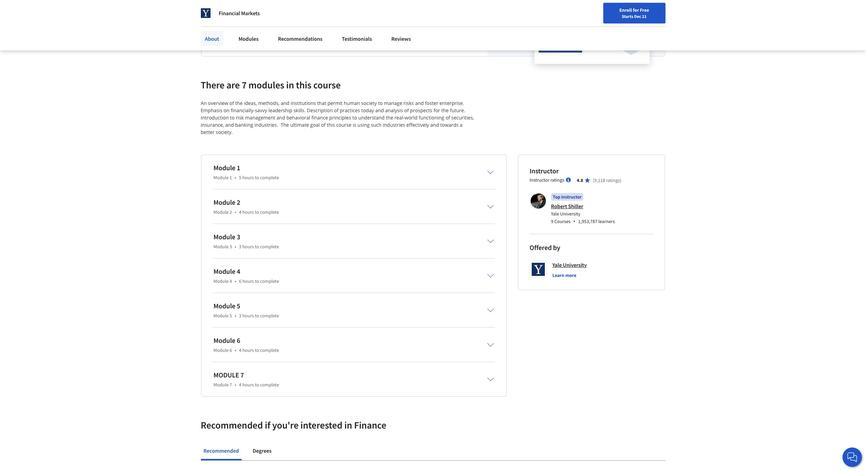 Task type: describe. For each thing, give the bounding box(es) containing it.
introduction
[[201, 114, 229, 121]]

2 module from the top
[[214, 175, 229, 181]]

performance
[[296, 36, 326, 43]]

the
[[281, 122, 289, 128]]

media
[[253, 36, 268, 43]]

module
[[214, 371, 239, 380]]

hours for 6
[[242, 348, 254, 354]]

institutions
[[291, 100, 316, 106]]

financial markets
[[219, 10, 260, 17]]

certificate
[[268, 9, 310, 21]]

robert shiller image
[[531, 194, 546, 209]]

insurance,
[[201, 122, 224, 128]]

society
[[361, 100, 377, 106]]

of up financially-
[[230, 100, 234, 106]]

hours for 5
[[242, 313, 254, 319]]

yale university
[[553, 262, 587, 269]]

human
[[344, 100, 360, 106]]

industries.
[[255, 122, 278, 128]]

yale university image
[[201, 8, 210, 18]]

4 module from the top
[[214, 209, 229, 215]]

complete for module 5
[[260, 313, 279, 319]]

complete for module 7
[[260, 382, 279, 388]]

goal
[[310, 122, 320, 128]]

of down finance
[[321, 122, 326, 128]]

0 vertical spatial 7
[[242, 79, 247, 91]]

learners
[[599, 218, 615, 225]]

in inside add this credential to your linkedin profile, resume, or cv share it on social media and in your performance review
[[279, 36, 283, 43]]

2 vertical spatial 6
[[230, 348, 232, 354]]

finance
[[312, 114, 328, 121]]

is
[[353, 122, 356, 128]]

5 module from the top
[[214, 233, 235, 241]]

complete for module 3
[[260, 244, 279, 250]]

courses
[[555, 218, 571, 225]]

module inside the module 7 module 7 • 4 hours to complete
[[214, 382, 229, 388]]

description
[[307, 107, 333, 114]]

prospects
[[410, 107, 432, 114]]

2 vertical spatial 7
[[230, 382, 232, 388]]

1 horizontal spatial 2
[[237, 198, 240, 207]]

0 vertical spatial 1
[[237, 163, 240, 172]]

8 module from the top
[[214, 278, 229, 285]]

industries
[[383, 122, 405, 128]]

of down permit
[[334, 107, 339, 114]]

course inside an overview of the ideas, methods, and institutions that permit human society to manage risks and foster enterprise. emphasis on financially-savvy leadership skills. description of practices today and analysis of prospects for the future. introduction to risk management and behavioral finance principles to understand the real-world functioning of securities, insurance, and banking industries.  the ultimate goal of this course is using such industries effectively and towards a better society.
[[336, 122, 352, 128]]

you're
[[272, 419, 299, 432]]

reviews link
[[387, 31, 415, 46]]

complete for module 4
[[260, 278, 279, 285]]

in for interested
[[344, 419, 352, 432]]

4 for 7
[[239, 382, 241, 388]]

21
[[642, 13, 647, 19]]

and up leadership
[[281, 100, 290, 106]]

• for 7
[[235, 382, 236, 388]]

for inside enroll for free starts dec 21
[[633, 7, 639, 13]]

robert
[[551, 203, 567, 210]]

using
[[358, 122, 370, 128]]

career
[[684, 8, 698, 14]]

3 inside module 5 module 5 • 3 hours to complete
[[239, 313, 241, 319]]

hours for 3
[[242, 244, 254, 250]]

recommendation tabs tab list
[[201, 443, 666, 461]]

earn a career certificate
[[213, 9, 310, 21]]

find your new career
[[654, 8, 698, 14]]

if
[[265, 419, 270, 432]]

)
[[620, 177, 622, 184]]

understand
[[358, 114, 385, 121]]

risks
[[404, 100, 414, 106]]

1 vertical spatial university
[[563, 262, 587, 269]]

1 vertical spatial 1
[[230, 175, 232, 181]]

an
[[201, 100, 207, 106]]

career
[[240, 9, 267, 21]]

cv
[[339, 28, 345, 34]]

4 up module 5 module 5 • 3 hours to complete
[[230, 278, 232, 285]]

• for 5
[[235, 313, 236, 319]]

today
[[361, 107, 374, 114]]

2 vertical spatial 5
[[230, 313, 232, 319]]

world
[[405, 114, 418, 121]]

reviews
[[392, 35, 411, 42]]

permit
[[328, 100, 343, 106]]

find
[[654, 8, 663, 14]]

society.
[[216, 129, 233, 135]]

better
[[201, 129, 215, 135]]

of down the risks
[[404, 107, 409, 114]]

linkedin
[[274, 28, 294, 34]]

social
[[238, 36, 252, 43]]

9
[[551, 218, 554, 225]]

for inside an overview of the ideas, methods, and institutions that permit human society to manage risks and foster enterprise. emphasis on financially-savvy leadership skills. description of practices today and analysis of prospects for the future. introduction to risk management and behavioral finance principles to understand the real-world functioning of securities, insurance, and banking industries.  the ultimate goal of this course is using such industries effectively and towards a better society.
[[434, 107, 440, 114]]

practices
[[340, 107, 360, 114]]

are
[[227, 79, 240, 91]]

hours for 2
[[242, 209, 254, 215]]

free
[[640, 7, 649, 13]]

0 horizontal spatial the
[[235, 100, 243, 106]]

starts
[[622, 13, 634, 19]]

about link
[[201, 31, 223, 46]]

dec
[[634, 13, 641, 19]]

recommended for recommended
[[204, 448, 239, 455]]

to inside the module 7 module 7 • 4 hours to complete
[[255, 382, 259, 388]]

complete for module 6
[[260, 348, 279, 354]]

profile,
[[296, 28, 312, 34]]

• for 6
[[235, 348, 236, 354]]

towards
[[440, 122, 459, 128]]

collection element
[[201, 461, 666, 472]]

degrees button
[[250, 443, 274, 460]]

leadership
[[269, 107, 292, 114]]

and up 'society.'
[[225, 122, 234, 128]]

more
[[566, 272, 577, 279]]

top
[[553, 194, 561, 200]]

this inside an overview of the ideas, methods, and institutions that permit human society to manage risks and foster enterprise. emphasis on financially-savvy leadership skills. description of practices today and analysis of prospects for the future. introduction to risk management and behavioral finance principles to understand the real-world functioning of securities, insurance, and banking industries.  the ultimate goal of this course is using such industries effectively and towards a better society.
[[327, 122, 335, 128]]

module 2 module 2 • 4 hours to complete
[[214, 198, 279, 215]]

4 for 6
[[239, 348, 241, 354]]

7 module from the top
[[214, 267, 235, 276]]

9 module from the top
[[214, 302, 235, 310]]

overview
[[208, 100, 228, 106]]

there
[[201, 79, 225, 91]]

review
[[327, 36, 342, 43]]

interested
[[301, 419, 343, 432]]

about
[[205, 35, 219, 42]]

financially-
[[231, 107, 255, 114]]

to inside module 1 module 1 • 5 hours to complete
[[255, 175, 259, 181]]

12 module from the top
[[214, 348, 229, 354]]

offered
[[530, 243, 552, 252]]

there are 7 modules in this course
[[201, 79, 341, 91]]

to inside module 2 module 2 • 4 hours to complete
[[255, 209, 259, 215]]

of up towards
[[446, 114, 450, 121]]

earn
[[213, 9, 232, 21]]

• for 3
[[235, 244, 236, 250]]

1 module from the top
[[214, 163, 235, 172]]

on inside add this credential to your linkedin profile, resume, or cv share it on social media and in your performance review
[[231, 36, 237, 43]]

on inside an overview of the ideas, methods, and institutions that permit human society to manage risks and foster enterprise. emphasis on financially-savvy leadership skills. description of practices today and analysis of prospects for the future. introduction to risk management and behavioral finance principles to understand the real-world functioning of securities, insurance, and banking industries.  the ultimate goal of this course is using such industries effectively and towards a better society.
[[224, 107, 230, 114]]

share
[[213, 36, 226, 43]]

manage
[[384, 100, 402, 106]]

coursera career certificate image
[[535, 0, 650, 64]]

modules
[[239, 35, 259, 42]]

1 vertical spatial yale
[[553, 262, 562, 269]]

1,953,787
[[578, 218, 598, 225]]

and down functioning
[[431, 122, 439, 128]]

2 vertical spatial your
[[284, 36, 295, 43]]

9,118
[[595, 177, 605, 184]]

functioning
[[419, 114, 444, 121]]

it
[[227, 36, 230, 43]]

such
[[371, 122, 382, 128]]

1 vertical spatial your
[[263, 28, 273, 34]]

securities,
[[452, 114, 474, 121]]

real-
[[395, 114, 405, 121]]

to inside add this credential to your linkedin profile, resume, or cv share it on social media and in your performance review
[[257, 28, 262, 34]]



Task type: vqa. For each thing, say whether or not it's contained in the screenshot.


Task type: locate. For each thing, give the bounding box(es) containing it.
2 horizontal spatial this
[[327, 122, 335, 128]]

hours inside module 1 module 1 • 5 hours to complete
[[242, 175, 254, 181]]

on right it
[[231, 36, 237, 43]]

skills.
[[294, 107, 306, 114]]

3 module from the top
[[214, 198, 235, 207]]

• up module 4 module 4 • 6 hours to complete
[[235, 244, 236, 250]]

module 6 module 6 • 4 hours to complete
[[214, 336, 279, 354]]

1 horizontal spatial for
[[633, 7, 639, 13]]

instructor for instructor ratings
[[530, 177, 550, 183]]

0 vertical spatial the
[[235, 100, 243, 106]]

an overview of the ideas, methods, and institutions that permit human society to manage risks and foster enterprise. emphasis on financially-savvy leadership skills. description of practices today and analysis of prospects for the future. introduction to risk management and behavioral finance principles to understand the real-world functioning of securities, insurance, and banking industries.  the ultimate goal of this course is using such industries effectively and towards a better society.
[[201, 100, 475, 135]]

0 vertical spatial 2
[[237, 198, 240, 207]]

course down principles
[[336, 122, 352, 128]]

4 up module
[[239, 348, 241, 354]]

0 horizontal spatial in
[[279, 36, 283, 43]]

2 vertical spatial this
[[327, 122, 335, 128]]

• for 2
[[235, 209, 236, 215]]

yale up 'learn'
[[553, 262, 562, 269]]

the down enterprise.
[[441, 107, 449, 114]]

module 5 module 5 • 3 hours to complete
[[214, 302, 279, 319]]

1 hours from the top
[[242, 175, 254, 181]]

11 module from the top
[[214, 336, 235, 345]]

1 vertical spatial for
[[434, 107, 440, 114]]

new
[[674, 8, 683, 14]]

and up prospects
[[415, 100, 424, 106]]

• inside module 6 module 6 • 4 hours to complete
[[235, 348, 236, 354]]

hours inside module 2 module 2 • 4 hours to complete
[[242, 209, 254, 215]]

6 inside module 4 module 4 • 6 hours to complete
[[239, 278, 241, 285]]

learn
[[553, 272, 565, 279]]

complete inside module 2 module 2 • 4 hours to complete
[[260, 209, 279, 215]]

5 up module 2 module 2 • 4 hours to complete
[[239, 175, 241, 181]]

to inside module 3 module 3 • 3 hours to complete
[[255, 244, 259, 250]]

instructor up robert shiller icon
[[530, 177, 550, 183]]

university down robert shiller link
[[560, 211, 581, 217]]

0 horizontal spatial for
[[434, 107, 440, 114]]

on down overview
[[224, 107, 230, 114]]

1 horizontal spatial 1
[[237, 163, 240, 172]]

the up industries
[[386, 114, 393, 121]]

a right earn
[[234, 9, 239, 21]]

2 up module 3 module 3 • 3 hours to complete
[[230, 209, 232, 215]]

• inside module 5 module 5 • 3 hours to complete
[[235, 313, 236, 319]]

complete inside module 4 module 4 • 6 hours to complete
[[260, 278, 279, 285]]

instructor ratings
[[530, 177, 565, 183]]

4
[[239, 209, 241, 215], [237, 267, 240, 276], [230, 278, 232, 285], [239, 348, 241, 354], [239, 382, 241, 388]]

0 horizontal spatial 1
[[230, 175, 232, 181]]

in up institutions
[[286, 79, 294, 91]]

financial
[[219, 10, 240, 17]]

2 vertical spatial the
[[386, 114, 393, 121]]

1 complete from the top
[[260, 175, 279, 181]]

None search field
[[99, 4, 265, 18]]

0 horizontal spatial a
[[234, 9, 239, 21]]

hours for 1
[[242, 175, 254, 181]]

this
[[223, 28, 231, 34], [296, 79, 312, 91], [327, 122, 335, 128]]

1 vertical spatial instructor
[[530, 177, 550, 183]]

1 horizontal spatial on
[[231, 36, 237, 43]]

course up that
[[313, 79, 341, 91]]

• up module
[[235, 348, 236, 354]]

13 module from the top
[[214, 382, 229, 388]]

1 horizontal spatial ratings
[[606, 177, 620, 184]]

2 horizontal spatial the
[[441, 107, 449, 114]]

2 vertical spatial instructor
[[562, 194, 582, 200]]

0 vertical spatial your
[[664, 8, 673, 14]]

to inside module 5 module 5 • 3 hours to complete
[[255, 313, 259, 319]]

modules link
[[234, 31, 263, 46]]

enroll for free starts dec 21
[[620, 7, 649, 19]]

5 complete from the top
[[260, 313, 279, 319]]

and up understand
[[375, 107, 384, 114]]

complete inside module 1 module 1 • 5 hours to complete
[[260, 175, 279, 181]]

0 horizontal spatial your
[[263, 28, 273, 34]]

on
[[231, 36, 237, 43], [224, 107, 230, 114]]

5 down module 4 module 4 • 6 hours to complete
[[237, 302, 240, 310]]

5 inside module 1 module 1 • 5 hours to complete
[[239, 175, 241, 181]]

ratings right 9,118
[[606, 177, 620, 184]]

6 up module
[[230, 348, 232, 354]]

savvy
[[255, 107, 267, 114]]

module 3 module 3 • 3 hours to complete
[[214, 233, 279, 250]]

modules
[[249, 79, 284, 91]]

0 vertical spatial in
[[279, 36, 283, 43]]

1 vertical spatial a
[[460, 122, 463, 128]]

emphasis
[[201, 107, 222, 114]]

1 horizontal spatial the
[[386, 114, 393, 121]]

by
[[553, 243, 561, 252]]

recommended for recommended if you're interested in finance
[[201, 419, 263, 432]]

2 horizontal spatial your
[[664, 8, 673, 14]]

in down linkedin
[[279, 36, 283, 43]]

this up it
[[223, 28, 231, 34]]

2 horizontal spatial in
[[344, 419, 352, 432]]

recommended inside button
[[204, 448, 239, 455]]

credential
[[232, 28, 256, 34]]

4 hours from the top
[[242, 278, 254, 285]]

instructor up robert shiller link
[[562, 194, 582, 200]]

0 horizontal spatial on
[[224, 107, 230, 114]]

hours inside module 4 module 4 • 6 hours to complete
[[242, 278, 254, 285]]

recommended button
[[201, 443, 242, 460]]

enterprise.
[[440, 100, 464, 106]]

6 down module 5 module 5 • 3 hours to complete
[[237, 336, 240, 345]]

1 vertical spatial 6
[[237, 336, 240, 345]]

0 horizontal spatial this
[[223, 28, 231, 34]]

• right courses
[[574, 218, 576, 225]]

in for modules
[[286, 79, 294, 91]]

4 for 2
[[239, 209, 241, 215]]

6 complete from the top
[[260, 348, 279, 354]]

4 down module
[[239, 382, 241, 388]]

yale up "9"
[[551, 211, 559, 217]]

your up "media"
[[263, 28, 273, 34]]

4 down module 3 module 3 • 3 hours to complete
[[237, 267, 240, 276]]

learn more
[[553, 272, 577, 279]]

and right "media"
[[269, 36, 278, 43]]

0 vertical spatial yale
[[551, 211, 559, 217]]

complete inside module 3 module 3 • 3 hours to complete
[[260, 244, 279, 250]]

top instructor robert shiller yale university 9 courses • 1,953,787 learners
[[551, 194, 615, 225]]

• inside module 2 module 2 • 4 hours to complete
[[235, 209, 236, 215]]

hours inside the module 7 module 7 • 4 hours to complete
[[242, 382, 254, 388]]

1 vertical spatial course
[[336, 122, 352, 128]]

6 module from the top
[[214, 244, 229, 250]]

behavioral
[[287, 114, 310, 121]]

ideas,
[[244, 100, 257, 106]]

hours
[[242, 175, 254, 181], [242, 209, 254, 215], [242, 244, 254, 250], [242, 278, 254, 285], [242, 313, 254, 319], [242, 348, 254, 354], [242, 382, 254, 388]]

hours inside module 6 module 6 • 4 hours to complete
[[242, 348, 254, 354]]

0 vertical spatial recommended
[[201, 419, 263, 432]]

6
[[239, 278, 241, 285], [237, 336, 240, 345], [230, 348, 232, 354]]

that
[[317, 100, 326, 106]]

2 vertical spatial in
[[344, 419, 352, 432]]

yale
[[551, 211, 559, 217], [553, 262, 562, 269]]

5 up module 6 module 6 • 4 hours to complete on the left bottom of page
[[230, 313, 232, 319]]

0 vertical spatial a
[[234, 9, 239, 21]]

6 hours from the top
[[242, 348, 254, 354]]

hours inside module 5 module 5 • 3 hours to complete
[[242, 313, 254, 319]]

the up financially-
[[235, 100, 243, 106]]

1 vertical spatial the
[[441, 107, 449, 114]]

instructor inside top instructor robert shiller yale university 9 courses • 1,953,787 learners
[[562, 194, 582, 200]]

recommendations
[[278, 35, 323, 42]]

7 hours from the top
[[242, 382, 254, 388]]

1 vertical spatial this
[[296, 79, 312, 91]]

for
[[633, 7, 639, 13], [434, 107, 440, 114]]

1 vertical spatial 2
[[230, 209, 232, 215]]

and inside add this credential to your linkedin profile, resume, or cv share it on social media and in your performance review
[[269, 36, 278, 43]]

recommended
[[201, 419, 263, 432], [204, 448, 239, 455]]

1 horizontal spatial this
[[296, 79, 312, 91]]

0 vertical spatial 5
[[239, 175, 241, 181]]

5 hours from the top
[[242, 313, 254, 319]]

0 vertical spatial this
[[223, 28, 231, 34]]

0 vertical spatial for
[[633, 7, 639, 13]]

7 complete from the top
[[260, 382, 279, 388]]

• inside module 4 module 4 • 6 hours to complete
[[235, 278, 236, 285]]

for up dec
[[633, 7, 639, 13]]

banking
[[235, 122, 253, 128]]

add
[[213, 28, 222, 34]]

1 horizontal spatial a
[[460, 122, 463, 128]]

testimonials link
[[338, 31, 376, 46]]

• inside module 3 module 3 • 3 hours to complete
[[235, 244, 236, 250]]

risk
[[236, 114, 244, 121]]

• down module
[[235, 382, 236, 388]]

instructor for instructor
[[530, 167, 559, 175]]

complete inside the module 7 module 7 • 4 hours to complete
[[260, 382, 279, 388]]

0 vertical spatial on
[[231, 36, 237, 43]]

recommendations link
[[274, 31, 327, 46]]

6 up module 5 module 5 • 3 hours to complete
[[239, 278, 241, 285]]

chat with us image
[[847, 452, 858, 463]]

complete for module 1
[[260, 175, 279, 181]]

• inside top instructor robert shiller yale university 9 courses • 1,953,787 learners
[[574, 218, 576, 225]]

yale inside top instructor robert shiller yale university 9 courses • 1,953,787 learners
[[551, 211, 559, 217]]

management
[[245, 114, 275, 121]]

10 module from the top
[[214, 313, 229, 319]]

your down linkedin
[[284, 36, 295, 43]]

1 horizontal spatial your
[[284, 36, 295, 43]]

this inside add this credential to your linkedin profile, resume, or cv share it on social media and in your performance review
[[223, 28, 231, 34]]

find your new career link
[[651, 7, 701, 16]]

foster
[[425, 100, 438, 106]]

• up module 3 module 3 • 3 hours to complete
[[235, 209, 236, 215]]

4 inside module 6 module 6 • 4 hours to complete
[[239, 348, 241, 354]]

• for 4
[[235, 278, 236, 285]]

resume,
[[313, 28, 332, 34]]

4 up module 3 module 3 • 3 hours to complete
[[239, 209, 241, 215]]

1 horizontal spatial in
[[286, 79, 294, 91]]

• inside the module 7 module 7 • 4 hours to complete
[[235, 382, 236, 388]]

4.8
[[577, 177, 583, 184]]

or
[[333, 28, 338, 34]]

1 vertical spatial recommended
[[204, 448, 239, 455]]

0 vertical spatial course
[[313, 79, 341, 91]]

ratings up top
[[551, 177, 565, 183]]

• up module 2 module 2 • 4 hours to complete
[[235, 175, 236, 181]]

• inside module 1 module 1 • 5 hours to complete
[[235, 175, 236, 181]]

0 vertical spatial 6
[[239, 278, 241, 285]]

2 hours from the top
[[242, 209, 254, 215]]

complete for module 2
[[260, 209, 279, 215]]

of
[[230, 100, 234, 106], [334, 107, 339, 114], [404, 107, 409, 114], [446, 114, 450, 121], [321, 122, 326, 128]]

and down leadership
[[277, 114, 285, 121]]

for down foster on the top of page
[[434, 107, 440, 114]]

instructor up instructor ratings
[[530, 167, 559, 175]]

• for 1
[[235, 175, 236, 181]]

in left finance
[[344, 419, 352, 432]]

7
[[242, 79, 247, 91], [241, 371, 244, 380], [230, 382, 232, 388]]

a down securities,
[[460, 122, 463, 128]]

1 vertical spatial in
[[286, 79, 294, 91]]

ratings
[[551, 177, 565, 183], [606, 177, 620, 184]]

your right find
[[664, 8, 673, 14]]

recommended if you're interested in finance
[[201, 419, 386, 432]]

0 horizontal spatial 2
[[230, 209, 232, 215]]

0 vertical spatial university
[[560, 211, 581, 217]]

complete inside module 5 module 5 • 3 hours to complete
[[260, 313, 279, 319]]

module 7 module 7 • 4 hours to complete
[[214, 371, 279, 388]]

4 complete from the top
[[260, 278, 279, 285]]

4 inside module 2 module 2 • 4 hours to complete
[[239, 209, 241, 215]]

markets
[[241, 10, 260, 17]]

and
[[269, 36, 278, 43], [281, 100, 290, 106], [415, 100, 424, 106], [375, 107, 384, 114], [277, 114, 285, 121], [225, 122, 234, 128], [431, 122, 439, 128]]

university up more
[[563, 262, 587, 269]]

1 vertical spatial on
[[224, 107, 230, 114]]

• up module 5 module 5 • 3 hours to complete
[[235, 278, 236, 285]]

instructor
[[530, 167, 559, 175], [530, 177, 550, 183], [562, 194, 582, 200]]

hours for 7
[[242, 382, 254, 388]]

a inside an overview of the ideas, methods, and institutions that permit human society to manage risks and foster enterprise. emphasis on financially-savvy leadership skills. description of practices today and analysis of prospects for the future. introduction to risk management and behavioral finance principles to understand the real-world functioning of securities, insurance, and banking industries.  the ultimate goal of this course is using such industries effectively and towards a better society.
[[460, 122, 463, 128]]

7 down module
[[230, 382, 232, 388]]

2 down module 1 module 1 • 5 hours to complete
[[237, 198, 240, 207]]

testimonials
[[342, 35, 372, 42]]

hours inside module 3 module 3 • 3 hours to complete
[[242, 244, 254, 250]]

robert shiller link
[[551, 203, 584, 210]]

analysis
[[385, 107, 403, 114]]

add this credential to your linkedin profile, resume, or cv share it on social media and in your performance review
[[213, 28, 345, 43]]

3 complete from the top
[[260, 244, 279, 250]]

2
[[237, 198, 240, 207], [230, 209, 232, 215]]

this up institutions
[[296, 79, 312, 91]]

4 inside the module 7 module 7 • 4 hours to complete
[[239, 382, 241, 388]]

methods,
[[258, 100, 280, 106]]

future.
[[450, 107, 465, 114]]

to inside module 6 module 6 • 4 hours to complete
[[255, 348, 259, 354]]

2 complete from the top
[[260, 209, 279, 215]]

hours for 4
[[242, 278, 254, 285]]

module 1 module 1 • 5 hours to complete
[[214, 163, 279, 181]]

(
[[593, 177, 595, 184]]

ultimate
[[290, 122, 309, 128]]

7 right the are
[[242, 79, 247, 91]]

1 vertical spatial 7
[[241, 371, 244, 380]]

module
[[214, 163, 235, 172], [214, 175, 229, 181], [214, 198, 235, 207], [214, 209, 229, 215], [214, 233, 235, 241], [214, 244, 229, 250], [214, 267, 235, 276], [214, 278, 229, 285], [214, 302, 235, 310], [214, 313, 229, 319], [214, 336, 235, 345], [214, 348, 229, 354], [214, 382, 229, 388]]

0 horizontal spatial ratings
[[551, 177, 565, 183]]

to inside module 4 module 4 • 6 hours to complete
[[255, 278, 259, 285]]

0 vertical spatial instructor
[[530, 167, 559, 175]]

5
[[239, 175, 241, 181], [237, 302, 240, 310], [230, 313, 232, 319]]

offered by
[[530, 243, 561, 252]]

3 hours from the top
[[242, 244, 254, 250]]

1 vertical spatial 5
[[237, 302, 240, 310]]

principles
[[329, 114, 351, 121]]

this down principles
[[327, 122, 335, 128]]

university inside top instructor robert shiller yale university 9 courses • 1,953,787 learners
[[560, 211, 581, 217]]

7 right module
[[241, 371, 244, 380]]

• up module 6 module 6 • 4 hours to complete on the left bottom of page
[[235, 313, 236, 319]]

degrees
[[253, 448, 272, 455]]

complete inside module 6 module 6 • 4 hours to complete
[[260, 348, 279, 354]]



